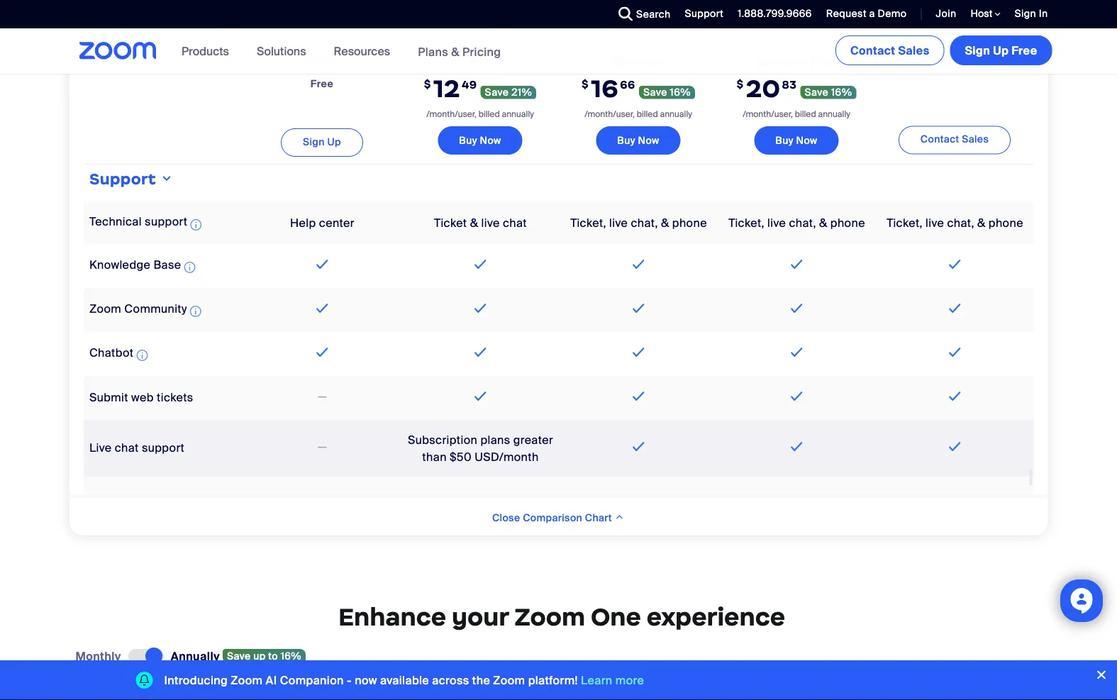 Task type: describe. For each thing, give the bounding box(es) containing it.
usd/month for $50
[[474, 450, 539, 465]]

live
[[89, 441, 111, 456]]

subscription plans greater than $200 usd/month
[[408, 490, 553, 522]]

technical
[[89, 215, 141, 229]]

your
[[452, 601, 509, 632]]

20
[[746, 73, 781, 104]]

technical support application
[[89, 215, 204, 233]]

a
[[870, 7, 875, 20]]

now for 12
[[480, 134, 501, 147]]

search button
[[608, 0, 674, 28]]

not included image for support
[[315, 439, 329, 456]]

host button
[[971, 7, 1001, 21]]

zoom community application
[[89, 302, 204, 320]]

introducing
[[164, 673, 228, 688]]

$ for 12
[[424, 77, 431, 91]]

one
[[591, 601, 641, 632]]

16% for 16
[[670, 86, 691, 99]]

zoom community image
[[190, 303, 201, 320]]

application containing 12
[[83, 0, 1034, 593]]

contact inside application
[[921, 133, 960, 146]]

available
[[380, 673, 429, 688]]

zoom right the
[[493, 673, 525, 688]]

comparison
[[523, 511, 583, 524]]

buy for 20
[[776, 134, 794, 147]]

2 ticket, from the left
[[728, 216, 764, 231]]

center
[[319, 216, 354, 231]]

close comparison chart
[[492, 511, 615, 524]]

0 vertical spatial support
[[685, 7, 724, 20]]

across
[[432, 673, 469, 688]]

close
[[492, 511, 520, 524]]

$50
[[449, 450, 471, 465]]

up
[[253, 649, 266, 662]]

/month/user, billed annually for 12
[[427, 108, 534, 119]]

than for $200
[[418, 507, 443, 522]]

zoom inside application
[[89, 302, 121, 317]]

submit
[[89, 390, 128, 405]]

subscription for $200
[[408, 490, 477, 505]]

zoom community
[[89, 302, 187, 317]]

1 vertical spatial contact sales link
[[899, 126, 1011, 154]]

the
[[472, 673, 490, 688]]

subscription for $50
[[408, 433, 477, 448]]

chatbot
[[89, 346, 133, 361]]

1.888.799.9666
[[738, 7, 812, 20]]

sign for sign in
[[1015, 7, 1037, 20]]

$200
[[446, 507, 475, 522]]

annually save up to 16%
[[171, 649, 301, 664]]

3 live from the left
[[767, 216, 786, 231]]

buy now for 12
[[459, 134, 501, 147]]

platform!
[[528, 673, 578, 688]]

products
[[182, 44, 229, 59]]

save inside annually save up to 16%
[[227, 649, 251, 662]]

annually for 12
[[502, 108, 534, 119]]

2 ticket, live chat, & phone from the left
[[728, 216, 865, 231]]

help center
[[290, 216, 354, 231]]

than for $50
[[422, 450, 446, 465]]

save for 20
[[805, 86, 829, 99]]

host
[[971, 7, 995, 20]]

free inside button
[[1012, 43, 1038, 58]]

plans for $50
[[480, 433, 510, 448]]

2 phone from the left
[[830, 216, 865, 231]]

greater for subscription plans greater than $50 usd/month
[[513, 433, 553, 448]]

technical support
[[89, 215, 187, 229]]

resources button
[[334, 28, 397, 74]]

/month/user, billed annually for 20
[[743, 108, 851, 119]]

companion
[[280, 673, 344, 688]]

join link up meetings navigation
[[936, 7, 957, 20]]

$ 16 66 save 16%
[[582, 73, 691, 104]]

up for sign up
[[327, 135, 341, 148]]

$ 12 49 save 21%
[[424, 73, 532, 104]]

solutions button
[[257, 28, 313, 74]]

billed for 12
[[479, 108, 500, 119]]

now
[[355, 673, 377, 688]]

annually for 16
[[660, 108, 692, 119]]

zoom up "platform!"
[[515, 601, 585, 632]]

16
[[591, 73, 619, 104]]

free inside application
[[311, 77, 334, 90]]

knowledge base image
[[184, 259, 195, 276]]

66
[[620, 78, 636, 91]]

save for 16
[[643, 86, 667, 99]]

1 ticket, live chat, & phone from the left
[[570, 216, 707, 231]]

in
[[1039, 7, 1048, 20]]

search
[[636, 7, 671, 21]]

ticket & live chat
[[434, 216, 527, 231]]

chart
[[585, 511, 612, 524]]

plus
[[812, 53, 835, 68]]

21%
[[512, 86, 532, 99]]

/month/user, for 20
[[743, 108, 793, 119]]

learn
[[581, 673, 613, 688]]

83
[[782, 78, 797, 91]]

learn more link
[[581, 673, 644, 688]]

base
[[153, 258, 181, 273]]

1 horizontal spatial chat
[[503, 216, 527, 231]]

subscription plans greater than $50 usd/month
[[408, 433, 553, 465]]

not included image for tickets
[[315, 389, 329, 406]]

technical support image
[[190, 216, 201, 233]]

submit web tickets
[[89, 390, 193, 405]]

1 phone from the left
[[672, 216, 707, 231]]

meetings navigation
[[833, 28, 1055, 68]]

business for business
[[613, 53, 664, 68]]

sign in
[[1015, 7, 1048, 20]]

contact inside meetings navigation
[[851, 43, 896, 58]]

plans
[[418, 44, 448, 59]]

ai
[[266, 673, 277, 688]]

knowledge
[[89, 258, 150, 273]]

sign up link
[[281, 128, 363, 157]]

knowledge base application
[[89, 258, 198, 276]]

sign up free
[[965, 43, 1038, 58]]

right image
[[159, 173, 173, 185]]

support inside cell
[[89, 170, 156, 189]]

monthly
[[76, 649, 121, 664]]

experience
[[647, 601, 785, 632]]

0 vertical spatial support
[[144, 215, 187, 229]]

more
[[616, 673, 644, 688]]

request a demo
[[826, 7, 907, 20]]

live chat support
[[89, 441, 184, 456]]

1 vertical spatial support
[[141, 441, 184, 456]]

16% inside annually save up to 16%
[[281, 649, 301, 662]]

plans for $200
[[480, 490, 510, 505]]

demo
[[878, 7, 907, 20]]

12
[[433, 73, 460, 104]]

knowledge base
[[89, 258, 181, 273]]



Task type: vqa. For each thing, say whether or not it's contained in the screenshot.


Task type: locate. For each thing, give the bounding box(es) containing it.
3 now from the left
[[796, 134, 818, 147]]

2 horizontal spatial phone
[[989, 216, 1023, 231]]

16% inside $ 20 83 save 16%
[[832, 86, 852, 99]]

sign inside application
[[303, 135, 325, 148]]

1 vertical spatial support
[[89, 170, 156, 189]]

0 horizontal spatial sign
[[303, 135, 325, 148]]

included image
[[471, 256, 490, 273], [787, 256, 806, 273], [946, 256, 964, 273], [471, 300, 490, 317], [629, 300, 648, 317], [787, 300, 806, 317], [946, 300, 964, 317], [313, 344, 331, 361], [471, 344, 490, 361], [946, 344, 964, 361], [471, 388, 490, 405], [946, 388, 964, 405], [946, 438, 964, 455]]

2 horizontal spatial ticket, live chat, & phone
[[887, 216, 1023, 231]]

than inside the subscription plans greater than $50 usd/month
[[422, 450, 446, 465]]

save right 66
[[643, 86, 667, 99]]

2 /month/user, billed annually from the left
[[585, 108, 692, 119]]

sign up
[[303, 135, 341, 148]]

$ inside $ 16 66 save 16%
[[582, 77, 589, 91]]

banner containing contact sales
[[62, 28, 1055, 75]]

/month/user, for 12
[[427, 108, 477, 119]]

ticket,
[[570, 216, 606, 231], [728, 216, 764, 231], [887, 216, 923, 231]]

1 vertical spatial contact sales
[[921, 133, 989, 146]]

chat down support cell
[[503, 216, 527, 231]]

16% right 66
[[670, 86, 691, 99]]

than left "$50" at the left
[[422, 450, 446, 465]]

plans inside the subscription plans greater than $50 usd/month
[[480, 433, 510, 448]]

1 horizontal spatial chat,
[[789, 216, 816, 231]]

2 vertical spatial sign
[[303, 135, 325, 148]]

1 vertical spatial up
[[327, 135, 341, 148]]

support link
[[674, 0, 727, 28], [685, 7, 724, 20]]

up for sign up free
[[993, 43, 1009, 58]]

/month/user, down 16
[[585, 108, 635, 119]]

2 horizontal spatial chat,
[[947, 216, 974, 231]]

1 horizontal spatial buy
[[618, 134, 636, 147]]

plans inside subscription plans greater than $200 usd/month
[[480, 490, 510, 505]]

support up technical
[[89, 170, 156, 189]]

3 buy now link from the left
[[754, 126, 839, 155]]

save left 21%
[[485, 86, 509, 99]]

usd/month for $200
[[478, 507, 542, 522]]

2 horizontal spatial sign
[[1015, 7, 1037, 20]]

sign in link
[[1004, 0, 1055, 28], [1015, 7, 1048, 20]]

request
[[826, 7, 867, 20]]

enhance your zoom one experience
[[338, 601, 785, 632]]

than
[[422, 450, 446, 465], [418, 507, 443, 522]]

2 horizontal spatial now
[[796, 134, 818, 147]]

chat
[[503, 216, 527, 231], [114, 441, 138, 456]]

16% right the to
[[281, 649, 301, 662]]

0 horizontal spatial /month/user, billed annually
[[427, 108, 534, 119]]

join
[[936, 7, 957, 20]]

buy now
[[459, 134, 501, 147], [618, 134, 660, 147], [776, 134, 818, 147]]

1 vertical spatial than
[[418, 507, 443, 522]]

support right 'search'
[[685, 7, 724, 20]]

/month/user, down 20
[[743, 108, 793, 119]]

/month/user, down 12
[[427, 108, 477, 119]]

sign inside button
[[965, 43, 991, 58]]

annually down $ 16 66 save 16% in the top of the page
[[660, 108, 692, 119]]

billed down $ 12 49 save 21%
[[479, 108, 500, 119]]

1 horizontal spatial ticket,
[[728, 216, 764, 231]]

2 subscription from the top
[[408, 490, 477, 505]]

0 horizontal spatial ticket,
[[570, 216, 606, 231]]

up
[[993, 43, 1009, 58], [327, 135, 341, 148]]

0 vertical spatial greater
[[513, 433, 553, 448]]

0 horizontal spatial $
[[424, 77, 431, 91]]

support
[[144, 215, 187, 229], [141, 441, 184, 456]]

up inside application
[[327, 135, 341, 148]]

2 plans from the top
[[480, 490, 510, 505]]

1 business from the left
[[613, 53, 664, 68]]

chatbot image
[[136, 347, 148, 364]]

1 /month/user, from the left
[[427, 108, 477, 119]]

buy for 12
[[459, 134, 477, 147]]

/month/user, billed annually for 16
[[585, 108, 692, 119]]

buy now down $ 20 83 save 16%
[[776, 134, 818, 147]]

save right the 83
[[805, 86, 829, 99]]

$ left 12
[[424, 77, 431, 91]]

2 horizontal spatial buy now link
[[754, 126, 839, 155]]

annually
[[502, 108, 534, 119], [660, 108, 692, 119], [818, 108, 851, 119]]

free
[[1012, 43, 1038, 58], [311, 77, 334, 90]]

save inside $ 20 83 save 16%
[[805, 86, 829, 99]]

2 /month/user, from the left
[[585, 108, 635, 119]]

$ for 20
[[737, 77, 744, 91]]

1 annually from the left
[[502, 108, 534, 119]]

join link left host
[[925, 0, 960, 28]]

1 horizontal spatial billed
[[637, 108, 658, 119]]

0 horizontal spatial buy now
[[459, 134, 501, 147]]

$ for 16
[[582, 77, 589, 91]]

save inside $ 12 49 save 21%
[[485, 86, 509, 99]]

2 chat, from the left
[[789, 216, 816, 231]]

buy down $ 12 49 save 21%
[[459, 134, 477, 147]]

1 horizontal spatial annually
[[660, 108, 692, 119]]

zoom up chatbot
[[89, 302, 121, 317]]

0 vertical spatial than
[[422, 450, 446, 465]]

usd/month right "$50" at the left
[[474, 450, 539, 465]]

0 horizontal spatial business
[[613, 53, 664, 68]]

1 live from the left
[[481, 216, 500, 231]]

0 horizontal spatial contact
[[851, 43, 896, 58]]

2 $ from the left
[[582, 77, 589, 91]]

1 billed from the left
[[479, 108, 500, 119]]

products button
[[182, 28, 235, 74]]

1 vertical spatial plans
[[480, 490, 510, 505]]

2 business from the left
[[758, 53, 809, 68]]

usd/month
[[474, 450, 539, 465], [478, 507, 542, 522]]

1 horizontal spatial business
[[758, 53, 809, 68]]

1 $ from the left
[[424, 77, 431, 91]]

2 not included image from the top
[[315, 439, 329, 456]]

now down $ 16 66 save 16% in the top of the page
[[638, 134, 660, 147]]

1 horizontal spatial sign
[[965, 43, 991, 58]]

1 not included image from the top
[[315, 389, 329, 406]]

sales inside meetings navigation
[[899, 43, 930, 58]]

2 buy now link from the left
[[596, 126, 681, 155]]

save left up
[[227, 649, 251, 662]]

/month/user, billed annually down $ 16 66 save 16% in the top of the page
[[585, 108, 692, 119]]

web
[[131, 390, 153, 405]]

1 horizontal spatial phone
[[830, 216, 865, 231]]

1 vertical spatial sales
[[962, 133, 989, 146]]

0 vertical spatial sales
[[899, 43, 930, 58]]

annually down 21%
[[502, 108, 534, 119]]

$ 20 83 save 16%
[[737, 73, 852, 104]]

1 horizontal spatial now
[[638, 134, 660, 147]]

0 horizontal spatial ticket, live chat, & phone
[[570, 216, 707, 231]]

-
[[347, 673, 352, 688]]

0 horizontal spatial now
[[480, 134, 501, 147]]

contact sales link
[[836, 35, 945, 65], [899, 126, 1011, 154]]

help
[[290, 216, 316, 231]]

plans up close at the bottom left of page
[[480, 490, 510, 505]]

3 annually from the left
[[818, 108, 851, 119]]

billed
[[479, 108, 500, 119], [637, 108, 658, 119], [795, 108, 816, 119]]

solutions
[[257, 44, 306, 59]]

live
[[481, 216, 500, 231], [609, 216, 628, 231], [767, 216, 786, 231], [926, 216, 944, 231]]

buy now for 16
[[618, 134, 660, 147]]

0 vertical spatial up
[[993, 43, 1009, 58]]

$
[[424, 77, 431, 91], [582, 77, 589, 91], [737, 77, 744, 91]]

1 horizontal spatial contact
[[921, 133, 960, 146]]

annually
[[171, 649, 220, 664]]

1 greater from the top
[[513, 433, 553, 448]]

cell
[[559, 489, 718, 522], [718, 489, 876, 522], [876, 489, 1034, 522], [83, 490, 243, 521], [243, 490, 401, 521]]

greater inside the subscription plans greater than $50 usd/month
[[513, 433, 553, 448]]

2 greater from the top
[[513, 490, 553, 505]]

3 $ from the left
[[737, 77, 744, 91]]

3 phone from the left
[[989, 216, 1023, 231]]

sign
[[1015, 7, 1037, 20], [965, 43, 991, 58], [303, 135, 325, 148]]

2 billed from the left
[[637, 108, 658, 119]]

than left $200
[[418, 507, 443, 522]]

0 horizontal spatial phone
[[672, 216, 707, 231]]

plans
[[480, 433, 510, 448], [480, 490, 510, 505]]

3 buy from the left
[[776, 134, 794, 147]]

chatbot application
[[89, 346, 150, 364]]

0 vertical spatial subscription
[[408, 433, 477, 448]]

subscription inside the subscription plans greater than $50 usd/month
[[408, 433, 477, 448]]

ticket
[[434, 216, 467, 231]]

0 horizontal spatial chat,
[[631, 216, 658, 231]]

chat,
[[631, 216, 658, 231], [789, 216, 816, 231], [947, 216, 974, 231]]

buy now link for 12
[[438, 126, 523, 155]]

3 ticket, from the left
[[887, 216, 923, 231]]

1 vertical spatial contact
[[921, 133, 960, 146]]

subscription up "$50" at the left
[[408, 433, 477, 448]]

buy now link down $ 20 83 save 16%
[[754, 126, 839, 155]]

usd/month right $200
[[478, 507, 542, 522]]

0 horizontal spatial 16%
[[281, 649, 301, 662]]

16% inside $ 16 66 save 16%
[[670, 86, 691, 99]]

enterprise
[[926, 54, 984, 69]]

buy
[[459, 134, 477, 147], [618, 134, 636, 147], [776, 134, 794, 147]]

not included image
[[315, 389, 329, 406], [315, 439, 329, 456]]

1 plans from the top
[[480, 433, 510, 448]]

$ inside $ 12 49 save 21%
[[424, 77, 431, 91]]

sign for sign up free
[[965, 43, 991, 58]]

contact sales link inside meetings navigation
[[836, 35, 945, 65]]

1 /month/user, billed annually from the left
[[427, 108, 534, 119]]

resources
[[334, 44, 390, 59]]

2 horizontal spatial ticket,
[[887, 216, 923, 231]]

buy now for 20
[[776, 134, 818, 147]]

contact sales inside meetings navigation
[[851, 43, 930, 58]]

included image
[[313, 256, 331, 273], [629, 256, 648, 273], [313, 300, 331, 317], [629, 344, 648, 361], [787, 344, 806, 361], [629, 388, 648, 405], [787, 388, 806, 405], [629, 438, 648, 455], [787, 438, 806, 455]]

1 horizontal spatial up
[[993, 43, 1009, 58]]

0 vertical spatial contact sales link
[[836, 35, 945, 65]]

buy now link
[[438, 126, 523, 155], [596, 126, 681, 155], [754, 126, 839, 155]]

1 ticket, from the left
[[570, 216, 606, 231]]

0 horizontal spatial chat
[[114, 441, 138, 456]]

usd/month inside the subscription plans greater than $50 usd/month
[[474, 450, 539, 465]]

greater inside subscription plans greater than $200 usd/month
[[513, 490, 553, 505]]

introducing zoom ai companion - now available across the zoom platform! learn more
[[164, 673, 644, 688]]

greater for subscription plans greater than $200 usd/month
[[513, 490, 553, 505]]

0 horizontal spatial annually
[[502, 108, 534, 119]]

1 vertical spatial chat
[[114, 441, 138, 456]]

0 horizontal spatial up
[[327, 135, 341, 148]]

contact
[[851, 43, 896, 58], [921, 133, 960, 146]]

up inside button
[[993, 43, 1009, 58]]

/month/user, billed annually down $ 20 83 save 16%
[[743, 108, 851, 119]]

1 horizontal spatial /month/user,
[[585, 108, 635, 119]]

application
[[83, 0, 1034, 593]]

1 horizontal spatial support
[[685, 7, 724, 20]]

now down $ 20 83 save 16%
[[796, 134, 818, 147]]

2 annually from the left
[[660, 108, 692, 119]]

business up the 83
[[758, 53, 809, 68]]

1 horizontal spatial 16%
[[670, 86, 691, 99]]

2 horizontal spatial 16%
[[832, 86, 852, 99]]

now
[[480, 134, 501, 147], [638, 134, 660, 147], [796, 134, 818, 147]]

2 horizontal spatial $
[[737, 77, 744, 91]]

tickets
[[156, 390, 193, 405]]

1 buy now link from the left
[[438, 126, 523, 155]]

free down basic
[[311, 77, 334, 90]]

1 vertical spatial sign
[[965, 43, 991, 58]]

3 /month/user, billed annually from the left
[[743, 108, 851, 119]]

buy now down $ 12 49 save 21%
[[459, 134, 501, 147]]

business up 66
[[613, 53, 664, 68]]

0 horizontal spatial buy now link
[[438, 126, 523, 155]]

than inside subscription plans greater than $200 usd/month
[[418, 507, 443, 522]]

1 horizontal spatial ticket, live chat, & phone
[[728, 216, 865, 231]]

3 chat, from the left
[[947, 216, 974, 231]]

sign up free button
[[950, 35, 1053, 65]]

16% down plus
[[832, 86, 852, 99]]

/month/user, billed annually down $ 12 49 save 21%
[[427, 108, 534, 119]]

basic
[[307, 52, 337, 67]]

$ left 16
[[582, 77, 589, 91]]

phone
[[672, 216, 707, 231], [830, 216, 865, 231], [989, 216, 1023, 231]]

0 horizontal spatial /month/user,
[[427, 108, 477, 119]]

1 horizontal spatial $
[[582, 77, 589, 91]]

business for business plus
[[758, 53, 809, 68]]

billed for 16
[[637, 108, 658, 119]]

now down $ 12 49 save 21%
[[480, 134, 501, 147]]

usd/month inside subscription plans greater than $200 usd/month
[[478, 507, 542, 522]]

request a demo link
[[816, 0, 911, 28], [826, 7, 907, 20]]

2 buy from the left
[[618, 134, 636, 147]]

pricing
[[463, 44, 501, 59]]

product information navigation
[[171, 28, 512, 75]]

plans up subscription plans greater than $200 usd/month
[[480, 433, 510, 448]]

1 vertical spatial not included image
[[315, 439, 329, 456]]

0 vertical spatial contact
[[851, 43, 896, 58]]

3 ticket, live chat, & phone from the left
[[887, 216, 1023, 231]]

1 vertical spatial usd/month
[[478, 507, 542, 522]]

subscription
[[408, 433, 477, 448], [408, 490, 477, 505]]

billed for 20
[[795, 108, 816, 119]]

1 horizontal spatial buy now
[[618, 134, 660, 147]]

save for 12
[[485, 86, 509, 99]]

1 horizontal spatial buy now link
[[596, 126, 681, 155]]

2 horizontal spatial billed
[[795, 108, 816, 119]]

buy now link down $ 12 49 save 21%
[[438, 126, 523, 155]]

pro
[[471, 53, 490, 68]]

business plus
[[758, 53, 835, 68]]

support
[[685, 7, 724, 20], [89, 170, 156, 189]]

0 vertical spatial contact sales
[[851, 43, 930, 58]]

0 horizontal spatial billed
[[479, 108, 500, 119]]

buy now link for 20
[[754, 126, 839, 155]]

1 horizontal spatial free
[[1012, 43, 1038, 58]]

1 subscription from the top
[[408, 433, 477, 448]]

0 vertical spatial chat
[[503, 216, 527, 231]]

greater
[[513, 433, 553, 448], [513, 490, 553, 505]]

16% for 20
[[832, 86, 852, 99]]

contact sales
[[851, 43, 930, 58], [921, 133, 989, 146]]

plans & pricing
[[418, 44, 501, 59]]

billed down $ 16 66 save 16% in the top of the page
[[637, 108, 658, 119]]

1 vertical spatial subscription
[[408, 490, 477, 505]]

$ inside $ 20 83 save 16%
[[737, 77, 744, 91]]

support cell
[[83, 163, 1034, 196]]

buy now down $ 16 66 save 16% in the top of the page
[[618, 134, 660, 147]]

49
[[462, 78, 477, 91]]

2 horizontal spatial /month/user, billed annually
[[743, 108, 851, 119]]

1 buy now from the left
[[459, 134, 501, 147]]

2 buy now from the left
[[618, 134, 660, 147]]

buy now link for 16
[[596, 126, 681, 155]]

1 chat, from the left
[[631, 216, 658, 231]]

0 vertical spatial sign
[[1015, 7, 1037, 20]]

4 live from the left
[[926, 216, 944, 231]]

buy down $ 16 66 save 16% in the top of the page
[[618, 134, 636, 147]]

save
[[485, 86, 509, 99], [643, 86, 667, 99], [805, 86, 829, 99], [227, 649, 251, 662]]

sign for sign up
[[303, 135, 325, 148]]

buy down $ 20 83 save 16%
[[776, 134, 794, 147]]

zoom left ai
[[231, 673, 263, 688]]

3 buy now from the left
[[776, 134, 818, 147]]

1 now from the left
[[480, 134, 501, 147]]

1 horizontal spatial sales
[[962, 133, 989, 146]]

zoom logo image
[[79, 42, 157, 60]]

banner
[[62, 28, 1055, 75]]

2 now from the left
[[638, 134, 660, 147]]

1 horizontal spatial /month/user, billed annually
[[585, 108, 692, 119]]

now for 20
[[796, 134, 818, 147]]

0 horizontal spatial free
[[311, 77, 334, 90]]

now for 16
[[638, 134, 660, 147]]

chat right the live
[[114, 441, 138, 456]]

2 horizontal spatial buy now
[[776, 134, 818, 147]]

2 horizontal spatial /month/user,
[[743, 108, 793, 119]]

1 buy from the left
[[459, 134, 477, 147]]

/month/user, for 16
[[585, 108, 635, 119]]

2 live from the left
[[609, 216, 628, 231]]

buy now link down $ 16 66 save 16% in the top of the page
[[596, 126, 681, 155]]

0 horizontal spatial buy
[[459, 134, 477, 147]]

2 horizontal spatial buy
[[776, 134, 794, 147]]

sales
[[899, 43, 930, 58], [962, 133, 989, 146]]

0 vertical spatial usd/month
[[474, 450, 539, 465]]

$ left 20
[[737, 77, 744, 91]]

enhance
[[338, 601, 446, 632]]

buy for 16
[[618, 134, 636, 147]]

support left technical support image
[[144, 215, 187, 229]]

annually down $ 20 83 save 16%
[[818, 108, 851, 119]]

0 vertical spatial not included image
[[315, 389, 329, 406]]

1 vertical spatial greater
[[513, 490, 553, 505]]

3 billed from the left
[[795, 108, 816, 119]]

ticket, live chat, & phone
[[570, 216, 707, 231], [728, 216, 865, 231], [887, 216, 1023, 231]]

0 vertical spatial free
[[1012, 43, 1038, 58]]

1 vertical spatial free
[[311, 77, 334, 90]]

3 /month/user, from the left
[[743, 108, 793, 119]]

2 horizontal spatial annually
[[818, 108, 851, 119]]

0 vertical spatial plans
[[480, 433, 510, 448]]

0 horizontal spatial sales
[[899, 43, 930, 58]]

community
[[124, 302, 187, 317]]

subscription inside subscription plans greater than $200 usd/month
[[408, 490, 477, 505]]

plans & pricing link
[[418, 44, 501, 59], [418, 44, 501, 59]]

to
[[268, 649, 278, 662]]

support down tickets
[[141, 441, 184, 456]]

save inside $ 16 66 save 16%
[[643, 86, 667, 99]]

sales inside application
[[962, 133, 989, 146]]

& inside product information navigation
[[451, 44, 460, 59]]

subscription up $200
[[408, 490, 477, 505]]

free down sign in
[[1012, 43, 1038, 58]]

billed down $ 20 83 save 16%
[[795, 108, 816, 119]]

annually for 20
[[818, 108, 851, 119]]

0 horizontal spatial support
[[89, 170, 156, 189]]



